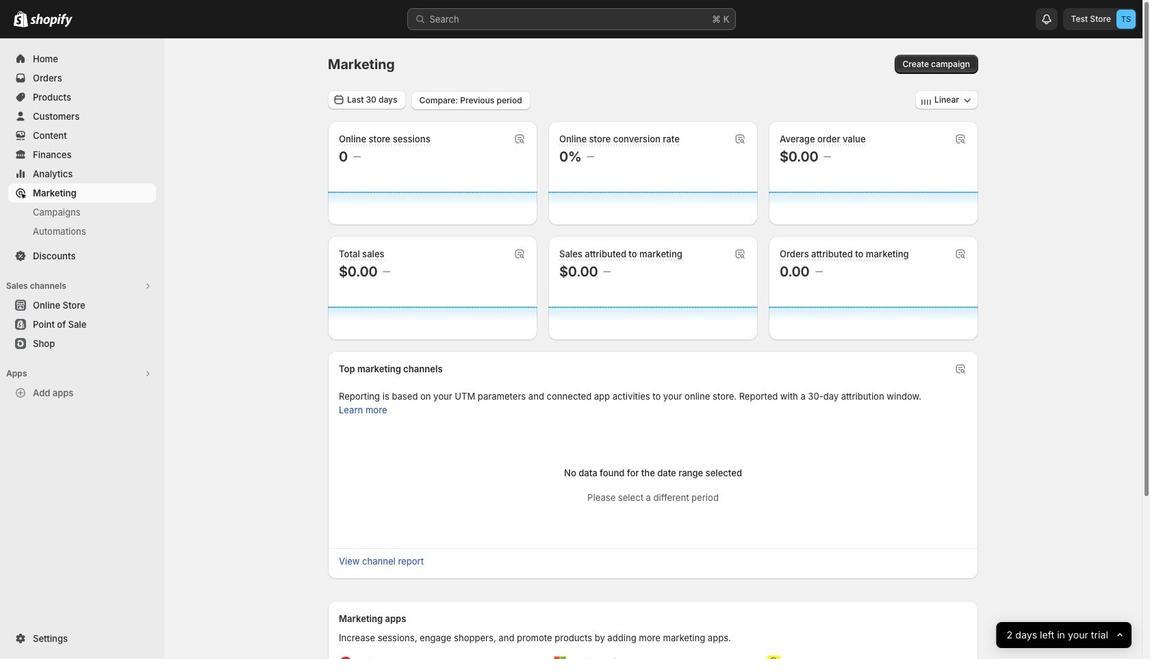 Task type: describe. For each thing, give the bounding box(es) containing it.
1 horizontal spatial shopify image
[[30, 14, 73, 27]]



Task type: locate. For each thing, give the bounding box(es) containing it.
test store image
[[1117, 10, 1136, 29]]

shopify image
[[14, 11, 28, 27], [30, 14, 73, 27]]

0 horizontal spatial shopify image
[[14, 11, 28, 27]]



Task type: vqa. For each thing, say whether or not it's contained in the screenshot.
Test Store Icon
yes



